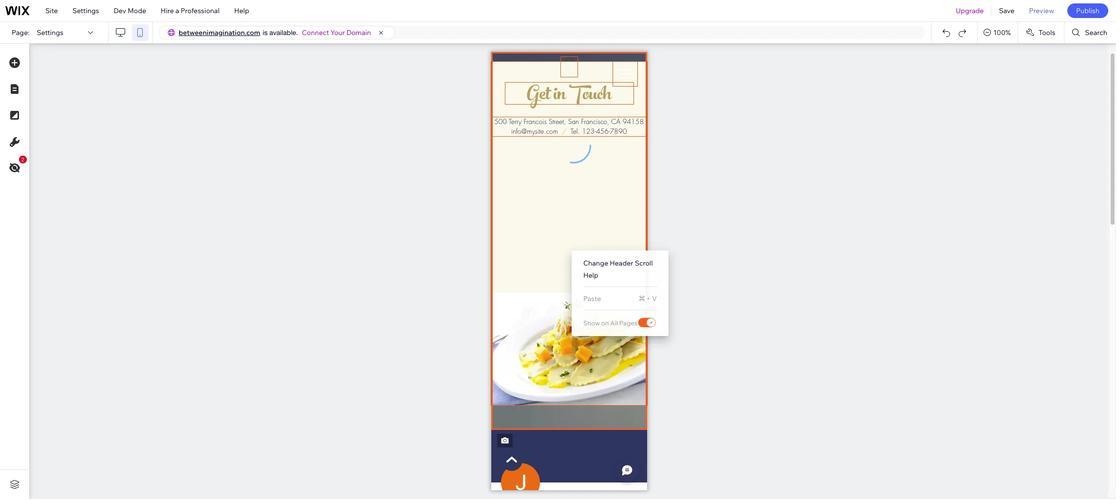 Task type: describe. For each thing, give the bounding box(es) containing it.
hire a professional
[[161, 6, 220, 15]]

publish
[[1076, 6, 1100, 15]]

show
[[583, 319, 600, 327]]

paste
[[583, 295, 601, 303]]

⌘ + v
[[639, 295, 657, 303]]

upgrade
[[956, 6, 984, 15]]

header
[[610, 259, 633, 268]]

preview button
[[1022, 0, 1062, 21]]

your
[[331, 28, 345, 37]]

change
[[583, 259, 608, 268]]

0 horizontal spatial help
[[234, 6, 249, 15]]

0 vertical spatial settings
[[72, 6, 99, 15]]

on
[[601, 319, 609, 327]]

publish button
[[1067, 3, 1108, 18]]

show on all pages
[[583, 319, 638, 327]]

search button
[[1065, 22, 1116, 43]]

⌘
[[639, 295, 645, 303]]

scroll
[[635, 259, 653, 268]]

is available. connect your domain
[[263, 28, 371, 37]]

all
[[610, 319, 618, 327]]

v
[[652, 295, 657, 303]]

100%
[[994, 28, 1011, 37]]

tools button
[[1018, 22, 1064, 43]]

dev mode
[[114, 6, 146, 15]]

is
[[263, 29, 268, 37]]

domain
[[346, 28, 371, 37]]



Task type: vqa. For each thing, say whether or not it's contained in the screenshot.
50% button
no



Task type: locate. For each thing, give the bounding box(es) containing it.
save button
[[992, 0, 1022, 21]]

help inside change header scroll help
[[583, 271, 598, 280]]

betweenimagination.com
[[179, 28, 260, 37]]

2 button
[[4, 156, 27, 178]]

1 horizontal spatial settings
[[72, 6, 99, 15]]

1 vertical spatial help
[[583, 271, 598, 280]]

search
[[1085, 28, 1107, 37]]

save
[[999, 6, 1015, 15]]

help down the change
[[583, 271, 598, 280]]

settings left dev
[[72, 6, 99, 15]]

professional
[[181, 6, 220, 15]]

available.
[[269, 29, 298, 37]]

0 vertical spatial help
[[234, 6, 249, 15]]

1 vertical spatial settings
[[37, 28, 63, 37]]

switch
[[638, 317, 657, 330]]

help
[[234, 6, 249, 15], [583, 271, 598, 280]]

settings
[[72, 6, 99, 15], [37, 28, 63, 37]]

+
[[646, 295, 651, 303]]

settings down site
[[37, 28, 63, 37]]

100% button
[[978, 22, 1018, 43]]

tools
[[1039, 28, 1055, 37]]

change header scroll help
[[583, 259, 653, 280]]

pages
[[619, 319, 638, 327]]

2
[[21, 157, 24, 163]]

site
[[45, 6, 58, 15]]

help up 'betweenimagination.com'
[[234, 6, 249, 15]]

a
[[175, 6, 179, 15]]

connect
[[302, 28, 329, 37]]

mode
[[128, 6, 146, 15]]

dev
[[114, 6, 126, 15]]

0 horizontal spatial settings
[[37, 28, 63, 37]]

1 horizontal spatial help
[[583, 271, 598, 280]]

hire
[[161, 6, 174, 15]]

preview
[[1029, 6, 1054, 15]]



